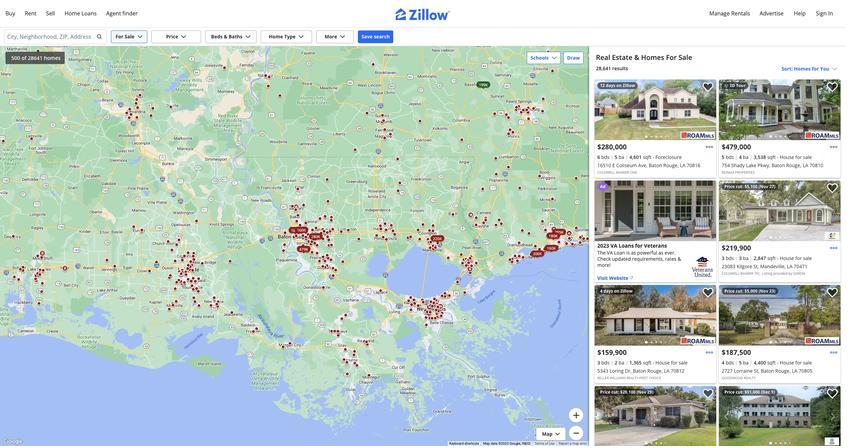 Task type: vqa. For each thing, say whether or not it's contained in the screenshot.
the Continue BUTTON on the bottom of page
no



Task type: describe. For each thing, give the bounding box(es) containing it.
first
[[640, 376, 649, 381]]

williams
[[610, 376, 626, 381]]

save this home image for $280,000
[[703, 82, 714, 92]]

real
[[597, 53, 611, 62]]

ba for $280,000
[[619, 154, 625, 160]]

for
[[667, 53, 677, 62]]

chevron down image for sort: homes for you
[[833, 66, 838, 71]]

price cut: $5,000 (nov 23)
[[725, 288, 776, 294]]

rouge, inside 5343 loring dr, baton rouge, la 70812 keller williams realty-first choice
[[648, 368, 663, 374]]

chevron down image for more
[[340, 34, 346, 39]]

sqft for $280,000
[[643, 154, 652, 160]]

finder
[[123, 10, 138, 17]]

report a map error
[[559, 442, 588, 446]]

for for $219,900
[[796, 255, 803, 262]]

property images, use arrow keys to navigate, image 1 of 22 group for $51,000 (dec 1)
[[720, 386, 841, 446]]

Search text field
[[7, 31, 92, 42]]

save this home button for $479,000
[[822, 80, 841, 99]]

home type
[[269, 33, 296, 40]]

- for $280,000
[[653, 154, 655, 160]]

loring
[[610, 368, 624, 374]]

16510 e coliseum ave, baton rouge, la 70816 coldwell banker one
[[598, 162, 701, 175]]

property images, use arrow keys to navigate, image 1 of 48 group
[[720, 80, 841, 142]]

sign in
[[817, 10, 834, 17]]

keyboard shortcuts
[[450, 442, 479, 446]]

map for map
[[543, 431, 553, 437]]

4,400
[[754, 360, 767, 366]]

help
[[795, 10, 806, 17]]

- house for sale for $219,900
[[778, 255, 813, 262]]

$159,900
[[598, 348, 627, 357]]

70810
[[810, 162, 824, 169]]

23083
[[722, 263, 736, 270]]

(dec
[[762, 389, 771, 395]]

type
[[285, 33, 296, 40]]

map
[[573, 442, 580, 446]]

5343 loring dr, baton rouge, la 70812 link
[[598, 367, 714, 375]]

days for $280,000
[[606, 83, 616, 88]]

(nov for $187,500
[[759, 288, 769, 294]]

lorraine
[[735, 368, 753, 374]]

chevron left image for $479,000
[[723, 106, 731, 114]]

1 vertical spatial 160k link
[[545, 245, 559, 251]]

bds for $219,900
[[726, 255, 735, 262]]

2727 lorraine st, baton rouge, la 70805 link
[[722, 367, 839, 375]]

160k inside "188k 160k 220k"
[[297, 227, 306, 232]]

©2023
[[499, 442, 509, 446]]

- house for sale for $159,900
[[653, 360, 688, 366]]

data
[[491, 442, 498, 446]]

2 ba
[[615, 360, 625, 366]]

price for price
[[166, 33, 178, 40]]

save this home button for $159,900
[[698, 285, 717, 304]]

search
[[374, 33, 390, 40]]

$280,000
[[598, 142, 627, 152]]

bds for $479,000
[[726, 154, 735, 160]]

sign
[[817, 10, 827, 17]]

12 days on zillow
[[601, 83, 636, 88]]

23083 kilgore st, mandeville, la 70471 link
[[722, 263, 839, 271]]

- for $479,000
[[778, 154, 779, 160]]

sell link
[[41, 5, 60, 22]]

0 vertical spatial homes
[[642, 53, 665, 62]]

4 for 4 days on zillow
[[601, 288, 603, 294]]

save this home button for $280,000
[[698, 80, 717, 99]]

goodwood
[[722, 376, 744, 381]]

kilgore
[[737, 263, 753, 270]]

homes inside sort: homes for you dropdown button
[[795, 65, 811, 72]]

tec
[[755, 271, 761, 276]]

terms
[[535, 442, 545, 446]]

house for $159,900
[[656, 360, 670, 366]]

baton inside 5343 loring dr, baton rouge, la 70812 keller williams realty-first choice
[[633, 368, 647, 374]]

for for $159,900
[[672, 360, 678, 366]]

ba for $479,000
[[744, 154, 749, 160]]

manage
[[710, 10, 731, 17]]

for for $187,500
[[796, 360, 803, 366]]

& inside dropdown button
[[224, 33, 228, 40]]

loading image
[[641, 229, 648, 236]]

coldwell inside '16510 e coliseum ave, baton rouge, la 70816 coldwell banker one'
[[598, 170, 616, 175]]

5 for $187,500
[[740, 360, 742, 366]]

save search
[[362, 33, 390, 40]]

4 days on zillow
[[601, 288, 633, 294]]

google image
[[2, 437, 24, 446]]

28,641
[[597, 65, 612, 72]]

loans
[[82, 10, 97, 17]]

draw
[[568, 55, 580, 61]]

6 bds
[[598, 154, 610, 160]]

16510 e coliseum ave, baton rouge, la 70816 link
[[598, 161, 714, 170]]

chevron right image for $187,500
[[830, 311, 838, 320]]

- for $159,900
[[653, 360, 655, 366]]

provided
[[774, 271, 788, 276]]

2727 lorraine st, baton rouge, la 70805 goodwood realty
[[722, 368, 813, 381]]

5 ba for $187,500
[[740, 360, 749, 366]]

home loans
[[65, 10, 97, 17]]

on for $159,900
[[615, 288, 620, 294]]

plus image
[[573, 412, 580, 419]]

3d
[[730, 83, 736, 88]]

sale for $219,900
[[804, 255, 813, 262]]

sign in link
[[812, 5, 839, 22]]

1,365 sqft
[[630, 360, 652, 366]]

- for $187,500
[[778, 360, 779, 366]]

200k link
[[531, 251, 545, 257]]

zillow for $159,900
[[621, 288, 633, 294]]

$20,100
[[621, 389, 636, 395]]

$5,000
[[745, 288, 758, 294]]

mandeville,
[[761, 263, 786, 270]]

188k 160k 220k
[[291, 227, 442, 241]]

map region
[[0, 18, 616, 446]]

23)
[[770, 288, 776, 294]]

280k link
[[309, 233, 323, 239]]

by
[[789, 271, 793, 276]]

$187,500
[[722, 348, 752, 357]]

70812
[[671, 368, 685, 374]]

27)
[[770, 184, 776, 190]]

$5,100
[[745, 184, 758, 190]]

agent
[[106, 10, 121, 17]]

main navigation
[[0, 0, 847, 27]]

2 vertical spatial (nov
[[637, 389, 647, 395]]

house for $187,500
[[781, 360, 795, 366]]

keller
[[598, 376, 610, 381]]

of for 500
[[21, 55, 26, 61]]

29)
[[648, 389, 654, 395]]

terms of use
[[535, 442, 555, 446]]

3,538
[[754, 154, 767, 160]]

dr,
[[626, 368, 632, 374]]

1 horizontal spatial 5
[[722, 154, 725, 160]]

price for price cut: $20,100 (nov 29)
[[601, 389, 611, 395]]

save this home button for $219,900
[[822, 181, 841, 200]]

2,847 sqft
[[754, 255, 777, 262]]

price button
[[152, 30, 201, 43]]

3d tour
[[729, 83, 746, 88]]

manage rentals link
[[705, 5, 756, 22]]

report
[[559, 442, 569, 446]]

choice
[[649, 376, 662, 381]]

save this home image for $219,900
[[828, 183, 839, 193]]

price for price cut: $5,000 (nov 23)
[[725, 288, 735, 294]]

2,847
[[754, 255, 767, 262]]

23083 kilgore st, mandeville, la 70471 image
[[720, 181, 841, 241]]

chevron right image for $159,900
[[705, 311, 713, 320]]

6
[[598, 154, 601, 160]]

chevron right image for $479,000
[[830, 106, 838, 114]]

sqft for $159,900
[[643, 360, 652, 366]]

1 vertical spatial save this home image
[[703, 389, 714, 399]]

cut: for $5,000 (nov 23)
[[736, 288, 744, 294]]

ba for $219,900
[[744, 255, 749, 262]]

baton inside '16510 e coliseum ave, baton rouge, la 70816 coldwell banker one'
[[649, 162, 663, 169]]

search image
[[97, 34, 102, 39]]

la inside 5343 loring dr, baton rouge, la 70812 keller williams realty-first choice
[[665, 368, 670, 374]]

cut: for $20,100 (nov 29)
[[612, 389, 620, 395]]

12
[[601, 83, 605, 88]]

chevron down image for schools
[[552, 55, 557, 61]]

save this home image for $187,500
[[828, 288, 839, 298]]

chevron down image down finder
[[137, 34, 143, 39]]

cut: for $5,100 (nov 27)
[[736, 184, 744, 190]]

rouge, inside 754 shady lake pkwy, baton rouge, la 70810 re/max properties
[[787, 162, 802, 169]]

property images, use arrow keys to navigate, image 1 of 19 group
[[595, 285, 717, 348]]

keyboard shortcuts button
[[450, 442, 479, 446]]

280k
[[312, 234, 320, 239]]

bds for $187,500
[[726, 360, 735, 366]]

chevron left image down price cut: $51,000 (dec 1)
[[723, 413, 731, 421]]

la inside the 2727 lorraine st, baton rouge, la 70805 goodwood realty
[[793, 368, 798, 374]]

home for home loans
[[65, 10, 80, 17]]

main content containing real estate & homes for sale
[[590, 46, 847, 446]]

save
[[362, 33, 373, 40]]

cut: for $51,000 (dec 1)
[[736, 389, 744, 395]]

& inside main content
[[635, 53, 640, 62]]

of for terms
[[546, 442, 549, 446]]

chevron left image for $219,900
[[723, 207, 731, 215]]

ba for $187,500
[[744, 360, 749, 366]]

4 bds
[[722, 360, 735, 366]]

banker inside the 23083 kilgore st, mandeville, la 70471 coldwell banker tec . listing provided by gsrein
[[741, 271, 754, 276]]



Task type: locate. For each thing, give the bounding box(es) containing it.
bds for $159,900
[[602, 360, 610, 366]]

for up 70812
[[672, 360, 678, 366]]

1 horizontal spatial chevron down image
[[552, 55, 557, 61]]

754 shady lake pkwy, baton rouge, la 70810 re/max properties
[[722, 162, 824, 175]]

70805
[[799, 368, 813, 374]]

for up 70471
[[796, 255, 803, 262]]

chevron right image for $219,900
[[830, 207, 838, 215]]

cut: left the $20,100 on the right of page
[[612, 389, 620, 395]]

chevron down image right baths
[[245, 34, 251, 39]]

sale up 70471
[[804, 255, 813, 262]]

chevron down image right type
[[299, 34, 304, 39]]

1 vertical spatial banker
[[741, 271, 754, 276]]

- up 23083 kilgore st, mandeville, la 70471 link at the bottom right of page
[[778, 255, 779, 262]]

1 horizontal spatial 3 bds
[[722, 255, 735, 262]]

1 horizontal spatial 160k link
[[545, 245, 559, 251]]

cut:
[[736, 184, 744, 190], [736, 288, 744, 294], [612, 389, 620, 395], [736, 389, 744, 395]]

shortcuts
[[465, 442, 479, 446]]

chevron right image
[[705, 106, 713, 114], [830, 106, 838, 114], [705, 413, 713, 421]]

coldwell down 16510
[[598, 170, 616, 175]]

0 vertical spatial of
[[21, 55, 26, 61]]

0 vertical spatial banker
[[617, 170, 630, 175]]

use
[[549, 442, 555, 446]]

in
[[829, 10, 834, 17]]

188k
[[291, 228, 300, 233]]

ave,
[[639, 162, 648, 169]]

chevron down image inside price 'dropdown button'
[[181, 34, 186, 39]]

baton inside 754 shady lake pkwy, baton rouge, la 70810 re/max properties
[[772, 162, 786, 169]]

three dimensional image
[[725, 84, 729, 88]]

- up 16510 e coliseum ave, baton rouge, la 70816 link
[[653, 154, 655, 160]]

la left 70812
[[665, 368, 670, 374]]

1 horizontal spatial 5 ba
[[740, 360, 749, 366]]

la up the by
[[788, 263, 793, 270]]

5 ba
[[615, 154, 625, 160], [740, 360, 749, 366]]

zillow logo image
[[396, 8, 451, 20]]

one
[[631, 170, 638, 175]]

(nov left 23)
[[759, 288, 769, 294]]

chevron left image
[[599, 106, 607, 114], [723, 207, 731, 215], [599, 311, 607, 320], [599, 413, 607, 421], [723, 413, 731, 421]]

180k
[[549, 233, 558, 238]]

0 vertical spatial map
[[543, 431, 553, 437]]

bds for $280,000
[[602, 154, 610, 160]]

inegi
[[522, 442, 531, 446]]

house for $479,000
[[781, 154, 795, 160]]

1 horizontal spatial home
[[269, 33, 283, 40]]

rouge, down 4,400 sqft
[[776, 368, 791, 374]]

0 horizontal spatial banker
[[617, 170, 630, 175]]

beds & baths
[[211, 33, 243, 40]]

sqft up mandeville,
[[768, 255, 777, 262]]

st, up tec
[[754, 263, 760, 270]]

sqft right the 1,365 at the bottom of the page
[[643, 360, 652, 366]]

bds up 23083
[[726, 255, 735, 262]]

property images, use arrow keys to navigate, image 1 of 22 group for $5,000 (nov 23)
[[720, 285, 841, 348]]

for left you on the top right of page
[[813, 65, 820, 72]]

(nov left 29)
[[637, 389, 647, 395]]

3 up kilgore
[[740, 255, 742, 262]]

help link
[[790, 5, 811, 22]]

home left loans
[[65, 10, 80, 17]]

property images, use arrow keys to navigate, image 1 of 23 group
[[595, 80, 717, 142]]

minus image
[[573, 430, 580, 437]]

price for price cut: $51,000 (dec 1)
[[725, 389, 735, 395]]

st, inside the 2727 lorraine st, baton rouge, la 70805 goodwood realty
[[755, 368, 760, 374]]

1910 42nd ave, gulfport, ms 39501 image
[[595, 386, 717, 446]]

- foreclosure
[[653, 154, 682, 160]]

180k link
[[547, 233, 561, 239]]

results
[[613, 65, 629, 72]]

chevron down image inside home type dropdown button
[[299, 34, 304, 39]]

chevron right image inside the property images, use arrow keys to navigate, image 1 of 19 group
[[705, 311, 713, 320]]

baton right the pkwy,
[[772, 162, 786, 169]]

1 vertical spatial days
[[604, 288, 614, 294]]

la
[[681, 162, 686, 169], [804, 162, 809, 169], [788, 263, 793, 270], [665, 368, 670, 374], [793, 368, 798, 374]]

0 horizontal spatial 5 ba
[[615, 154, 625, 160]]

3 bds for $159,900
[[598, 360, 610, 366]]

chevron down image for price
[[181, 34, 186, 39]]

chevron left image inside property images, use arrow keys to navigate, image 1 of 48 group
[[723, 106, 731, 114]]

1 vertical spatial property images, use arrow keys to navigate, image 1 of 22 group
[[720, 386, 841, 446]]

house up 5343 loring dr, baton rouge, la 70812 link
[[656, 360, 670, 366]]

70816
[[687, 162, 701, 169]]

beds & baths button
[[205, 30, 257, 43]]

1 vertical spatial &
[[635, 53, 640, 62]]

285k
[[555, 229, 564, 234]]

a
[[570, 442, 572, 446]]

chevron right image inside property images, use arrow keys to navigate, image 1 of 29 group
[[830, 207, 838, 215]]

0 horizontal spatial &
[[224, 33, 228, 40]]

price cut: $20,100 (nov 29)
[[601, 389, 654, 395]]

0 vertical spatial (nov
[[759, 184, 769, 190]]

0 vertical spatial chevron left image
[[723, 106, 731, 114]]

coldwell inside the 23083 kilgore st, mandeville, la 70471 coldwell banker tec . listing provided by gsrein
[[722, 271, 740, 276]]

price for price cut: $5,100 (nov 27)
[[725, 184, 735, 190]]

160k up 479k 280k
[[297, 227, 306, 232]]

home for home type
[[269, 33, 283, 40]]

bds up 5343
[[602, 360, 610, 366]]

160k down 180k
[[547, 245, 556, 251]]

1,365
[[630, 360, 642, 366]]

chevron right image inside property images, use arrow keys to navigate, image 1 of 32 group
[[705, 413, 713, 421]]

gsrein
[[794, 271, 806, 276]]

1 vertical spatial chevron down image
[[552, 55, 557, 61]]

chevron right image
[[830, 207, 838, 215], [705, 311, 713, 320], [830, 311, 838, 320], [830, 413, 838, 421]]

1 vertical spatial map
[[484, 442, 490, 446]]

3 for $159,900
[[598, 360, 601, 366]]

baton up first
[[633, 368, 647, 374]]

sort: homes for you
[[782, 65, 830, 72]]

banker down kilgore
[[741, 271, 754, 276]]

chevron down image right the schools on the top of the page
[[552, 55, 557, 61]]

house up 23083 kilgore st, mandeville, la 70471 link at the bottom right of page
[[781, 255, 795, 262]]

-
[[653, 154, 655, 160], [778, 154, 779, 160], [778, 255, 779, 262], [653, 360, 655, 366], [778, 360, 779, 366]]

70471
[[795, 263, 808, 270]]

0 horizontal spatial 160k
[[297, 227, 306, 232]]

properties
[[736, 170, 755, 175]]

0 horizontal spatial save this home image
[[703, 389, 714, 399]]

101 fairman ln, bassfield, ms 39421 image
[[826, 438, 840, 446]]

la left 70810
[[804, 162, 809, 169]]

you
[[821, 65, 830, 72]]

chevron down image right more
[[340, 34, 346, 39]]

chevron down image
[[137, 34, 143, 39], [181, 34, 186, 39], [245, 34, 251, 39], [340, 34, 346, 39], [833, 66, 838, 71], [556, 432, 561, 437]]

sqft up the pkwy,
[[768, 154, 777, 160]]

2
[[615, 360, 618, 366]]

price
[[166, 33, 178, 40], [725, 184, 735, 190], [725, 288, 735, 294], [601, 389, 611, 395], [725, 389, 735, 395]]

1)
[[772, 389, 775, 395]]

ba up lorraine
[[744, 360, 749, 366]]

listing
[[763, 271, 773, 276]]

- for $219,900
[[778, 255, 779, 262]]

0 vertical spatial zillow
[[623, 83, 636, 88]]

la left 70805 on the right bottom
[[793, 368, 798, 374]]

1 horizontal spatial save this home image
[[828, 82, 839, 92]]

2 chevron left image from the top
[[723, 311, 731, 320]]

sale for $159,900
[[679, 360, 688, 366]]

16510 e coliseum ave, baton rouge, la 70816 image
[[595, 80, 717, 140], [681, 132, 716, 139]]

property images, use arrow keys to navigate, image 1 of 22 group
[[720, 285, 841, 348], [720, 386, 841, 446]]

bds right 6
[[602, 154, 610, 160]]

0 vertical spatial 4
[[740, 154, 742, 160]]

of left the use
[[546, 442, 549, 446]]

0 horizontal spatial home
[[65, 10, 80, 17]]

sqft right 4,400
[[768, 360, 777, 366]]

filters element
[[0, 27, 847, 46]]

200k
[[534, 251, 542, 256]]

1 vertical spatial 3 bds
[[598, 360, 610, 366]]

5343 loring dr, baton rouge, la 70812 image
[[595, 285, 717, 346], [681, 337, 716, 345]]

realty
[[745, 376, 756, 381]]

188k link
[[289, 227, 302, 233]]

0 vertical spatial 160k
[[297, 227, 306, 232]]

199k link
[[477, 81, 491, 87]]

1 vertical spatial zillow
[[621, 288, 633, 294]]

3 bds for $219,900
[[722, 255, 735, 262]]

754 shady lake pkwy, baton rouge, la 70810 image
[[720, 80, 841, 140], [806, 132, 840, 139]]

0 vertical spatial coldwell
[[598, 170, 616, 175]]

home left type
[[269, 33, 283, 40]]

chevron down image left beds
[[181, 34, 186, 39]]

2 property images, use arrow keys to navigate, image 1 of 22 group from the top
[[720, 386, 841, 446]]

chevron left image right plus icon
[[599, 413, 607, 421]]

estate
[[613, 53, 633, 62]]

1 vertical spatial homes
[[795, 65, 811, 72]]

2 horizontal spatial 3
[[740, 255, 742, 262]]

0 horizontal spatial of
[[21, 55, 26, 61]]

479k
[[300, 246, 308, 252]]

sqft up ave,
[[643, 154, 652, 160]]

- up 2727 lorraine st, baton rouge, la 70805 link
[[778, 360, 779, 366]]

- house for sale up 70805 on the right bottom
[[778, 360, 813, 366]]

baton inside the 2727 lorraine st, baton rouge, la 70805 goodwood realty
[[762, 368, 775, 374]]

baton down 4,400 sqft
[[762, 368, 775, 374]]

sale up 70805 on the right bottom
[[804, 360, 813, 366]]

0 vertical spatial st,
[[754, 263, 760, 270]]

1 horizontal spatial of
[[546, 442, 549, 446]]

chevron left image
[[723, 106, 731, 114], [723, 311, 731, 320]]

map for map data ©2023 google, inegi
[[484, 442, 490, 446]]

0 horizontal spatial chevron down image
[[299, 34, 304, 39]]

house up 754 shady lake pkwy, baton rouge, la 70810 link
[[781, 154, 795, 160]]

3 for $219,900
[[722, 255, 725, 262]]

3,538 sqft
[[754, 154, 777, 160]]

ba up kilgore
[[744, 255, 749, 262]]

banker inside '16510 e coliseum ave, baton rouge, la 70816 coldwell banker one'
[[617, 170, 630, 175]]

chevron down image right you on the top right of page
[[833, 66, 838, 71]]

ba for $159,900
[[619, 360, 625, 366]]

5 up e
[[615, 154, 618, 160]]

2 vertical spatial 4
[[722, 360, 725, 366]]

homes left for
[[642, 53, 665, 62]]

chevron left image down 12
[[599, 106, 607, 114]]

save this home button for $187,500
[[822, 285, 841, 304]]

more button
[[316, 30, 354, 43]]

1 horizontal spatial &
[[635, 53, 640, 62]]

baton
[[649, 162, 663, 169], [772, 162, 786, 169], [633, 368, 647, 374], [762, 368, 775, 374]]

16510
[[598, 162, 612, 169]]

zillow
[[623, 83, 636, 88], [621, 288, 633, 294]]

st, for $187,500
[[755, 368, 760, 374]]

map data ©2023 google, inegi
[[484, 442, 531, 446]]

3 bds up 23083
[[722, 255, 735, 262]]

& right beds
[[224, 33, 228, 40]]

(nov left the 27)
[[759, 184, 769, 190]]

1 chevron left image from the top
[[723, 106, 731, 114]]

5 bds
[[722, 154, 735, 160]]

sale up 70812
[[679, 360, 688, 366]]

5 ba up lorraine
[[740, 360, 749, 366]]

2 horizontal spatial 5
[[740, 360, 742, 366]]

23083 kilgore st, mandeville, la 70471 coldwell banker tec . listing provided by gsrein
[[722, 263, 808, 276]]

la inside the 23083 kilgore st, mandeville, la 70471 coldwell banker tec . listing provided by gsrein
[[788, 263, 793, 270]]

bds up 2727
[[726, 360, 735, 366]]

0 vertical spatial 3 bds
[[722, 255, 735, 262]]

zillow for $280,000
[[623, 83, 636, 88]]

1 horizontal spatial 3
[[722, 255, 725, 262]]

chevron down image for home type
[[299, 34, 304, 39]]

chevron left image down price cut: $5,100 (nov 27)
[[723, 207, 731, 215]]

& right "estate"
[[635, 53, 640, 62]]

chevron left image for $280,000
[[599, 106, 607, 114]]

for inside dropdown button
[[813, 65, 820, 72]]

0 vertical spatial 160k link
[[295, 227, 308, 233]]

sqft for $187,500
[[768, 360, 777, 366]]

advertise
[[760, 10, 784, 17]]

5 ba for $280,000
[[615, 154, 625, 160]]

chevron left image down 4 days on zillow
[[599, 311, 607, 320]]

banker down coliseum
[[617, 170, 630, 175]]

rouge, inside the 2727 lorraine st, baton rouge, la 70805 goodwood realty
[[776, 368, 791, 374]]

rentals
[[732, 10, 751, 17]]

coldwell down 23083
[[722, 271, 740, 276]]

st, for $219,900
[[754, 263, 760, 270]]

homes right sort: at the top of the page
[[795, 65, 811, 72]]

2 horizontal spatial 4
[[740, 154, 742, 160]]

- up 5343 loring dr, baton rouge, la 70812 link
[[653, 360, 655, 366]]

schools button
[[527, 52, 561, 64]]

479k 280k
[[300, 234, 320, 252]]

chevron down image inside schools dropdown button
[[552, 55, 557, 61]]

1 horizontal spatial 160k
[[547, 245, 556, 251]]

cut: left $51,000 on the right bottom of page
[[736, 389, 744, 395]]

chevron left image for $159,900
[[599, 311, 607, 320]]

rouge, inside '16510 e coliseum ave, baton rouge, la 70816 coldwell banker one'
[[664, 162, 679, 169]]

0 vertical spatial days
[[606, 83, 616, 88]]

la inside '16510 e coliseum ave, baton rouge, la 70816 coldwell banker one'
[[681, 162, 686, 169]]

chevron left image inside the "property images, use arrow keys to navigate, image 1 of 23" group
[[599, 106, 607, 114]]

5 ba up e
[[615, 154, 625, 160]]

101 fairman ln, bassfield, ms 39421 image
[[720, 386, 841, 446]]

chevron left image down the three dimensional image
[[723, 106, 731, 114]]

sqft for $219,900
[[768, 255, 777, 262]]

0 horizontal spatial 3 bds
[[598, 360, 610, 366]]

map inside dropdown button
[[543, 431, 553, 437]]

0 horizontal spatial coldwell
[[598, 170, 616, 175]]

rouge, down foreclosure
[[664, 162, 679, 169]]

rouge, left 70810
[[787, 162, 802, 169]]

rouge, up choice on the right
[[648, 368, 663, 374]]

500 of 28641 homes
[[11, 55, 61, 61]]

listing provided by gsrein image
[[826, 232, 840, 240]]

for up 754 shady lake pkwy, baton rouge, la 70810 link
[[796, 154, 803, 160]]

chevron left image inside property images, use arrow keys to navigate, image 1 of 32 group
[[599, 413, 607, 421]]

on for $280,000
[[617, 83, 622, 88]]

1 vertical spatial 5 ba
[[740, 360, 749, 366]]

sale up 70810
[[804, 154, 813, 160]]

0 horizontal spatial 4
[[601, 288, 603, 294]]

chevron down image
[[299, 34, 304, 39], [552, 55, 557, 61]]

0 vertical spatial property images, use arrow keys to navigate, image 1 of 22 group
[[720, 285, 841, 348]]

1 vertical spatial (nov
[[759, 288, 769, 294]]

map up terms of use "link"
[[543, 431, 553, 437]]

la left 70816
[[681, 162, 686, 169]]

home inside dropdown button
[[269, 33, 283, 40]]

sale for $187,500
[[804, 360, 813, 366]]

advertise link
[[756, 5, 789, 22]]

1 vertical spatial chevron left image
[[723, 311, 731, 320]]

1 horizontal spatial map
[[543, 431, 553, 437]]

0 horizontal spatial map
[[484, 442, 490, 446]]

0 horizontal spatial 160k link
[[295, 227, 308, 233]]

chevron down image inside the map dropdown button
[[556, 432, 561, 437]]

1 vertical spatial 160k
[[547, 245, 556, 251]]

5 up '754'
[[722, 154, 725, 160]]

4 for 4 ba
[[740, 154, 742, 160]]

price inside price 'dropdown button'
[[166, 33, 178, 40]]

- house for sale up 70471
[[778, 255, 813, 262]]

479k link
[[297, 246, 311, 252]]

(nov for $219,900
[[759, 184, 769, 190]]

160k link up 479k 280k
[[295, 227, 308, 233]]

house
[[781, 154, 795, 160], [781, 255, 795, 262], [656, 360, 670, 366], [781, 360, 795, 366]]

loading...
[[647, 228, 670, 235]]

sale for $479,000
[[804, 154, 813, 160]]

save this home image for $159,900
[[703, 288, 714, 298]]

285k 180k
[[549, 229, 564, 238]]

chevron down image up report
[[556, 432, 561, 437]]

3 bds
[[722, 255, 735, 262], [598, 360, 610, 366]]

save this home image
[[703, 82, 714, 92], [828, 183, 839, 193], [703, 288, 714, 298], [828, 288, 839, 298], [828, 389, 839, 399]]

days for $159,900
[[604, 288, 614, 294]]

5 up lorraine
[[740, 360, 742, 366]]

chevron right image inside the "property images, use arrow keys to navigate, image 1 of 23" group
[[705, 106, 713, 114]]

1 vertical spatial coldwell
[[722, 271, 740, 276]]

chevron down image for beds & baths
[[245, 34, 251, 39]]

bds up '754'
[[726, 154, 735, 160]]

1 vertical spatial on
[[615, 288, 620, 294]]

- house for sale for $187,500
[[778, 360, 813, 366]]

chevron down image inside more dropdown button
[[340, 34, 346, 39]]

chevron left image down price cut: $5,000 (nov 23)
[[723, 311, 731, 320]]

of right 500
[[21, 55, 26, 61]]

0 vertical spatial &
[[224, 33, 228, 40]]

bds
[[602, 154, 610, 160], [726, 154, 735, 160], [726, 255, 735, 262], [602, 360, 610, 366], [726, 360, 735, 366]]

ba up lake at the top of the page
[[744, 154, 749, 160]]

1 horizontal spatial coldwell
[[722, 271, 740, 276]]

rent link
[[20, 5, 41, 22]]

chevron down image inside sort: homes for you dropdown button
[[833, 66, 838, 71]]

1 vertical spatial st,
[[755, 368, 760, 374]]

1 horizontal spatial homes
[[795, 65, 811, 72]]

- house for sale up 70812
[[653, 360, 688, 366]]

0 vertical spatial chevron down image
[[299, 34, 304, 39]]

1 horizontal spatial 4
[[722, 360, 725, 366]]

cut: left $5,000
[[736, 288, 744, 294]]

google,
[[510, 442, 522, 446]]

0 vertical spatial save this home image
[[828, 82, 839, 92]]

map left data
[[484, 442, 490, 446]]

house for $219,900
[[781, 255, 795, 262]]

homes
[[44, 55, 61, 61]]

home
[[65, 10, 80, 17], [269, 33, 283, 40]]

ba up coliseum
[[619, 154, 625, 160]]

160k
[[297, 227, 306, 232], [547, 245, 556, 251]]

property images, use arrow keys to navigate, image 1 of 32 group
[[595, 386, 717, 446]]

- up 754 shady lake pkwy, baton rouge, la 70810 link
[[778, 154, 779, 160]]

0 horizontal spatial 5
[[615, 154, 618, 160]]

4,601 sqft
[[630, 154, 652, 160]]

sqft for $479,000
[[768, 154, 777, 160]]

main content
[[590, 46, 847, 446]]

buy
[[5, 10, 15, 17]]

0 horizontal spatial homes
[[642, 53, 665, 62]]

house up 2727 lorraine st, baton rouge, la 70805 link
[[781, 360, 795, 366]]

chevron right image for $280,000
[[705, 106, 713, 114]]

199k
[[479, 82, 488, 87]]

0 vertical spatial home
[[65, 10, 80, 17]]

0 horizontal spatial 3
[[598, 360, 601, 366]]

manage rentals
[[710, 10, 751, 17]]

property images, use arrow keys to navigate, image 1 of 29 group
[[720, 181, 841, 243]]

re/max
[[722, 170, 735, 175]]

2727 lorraine st, baton rouge, la 70805 image
[[720, 285, 841, 346], [806, 337, 840, 345]]

0 vertical spatial on
[[617, 83, 622, 88]]

28,641 results
[[597, 65, 629, 72]]

3 bds up 5343
[[598, 360, 610, 366]]

st, down 4,400
[[755, 368, 760, 374]]

for up 70805 on the right bottom
[[796, 360, 803, 366]]

1 vertical spatial 4
[[601, 288, 603, 294]]

rouge,
[[664, 162, 679, 169], [787, 162, 802, 169], [648, 368, 663, 374], [776, 368, 791, 374]]

draw button
[[564, 52, 584, 64]]

coliseum
[[617, 162, 638, 169]]

la inside 754 shady lake pkwy, baton rouge, la 70810 re/max properties
[[804, 162, 809, 169]]

ba right 2
[[619, 360, 625, 366]]

0 vertical spatial 5 ba
[[615, 154, 625, 160]]

tour
[[737, 83, 746, 88]]

1 vertical spatial of
[[546, 442, 549, 446]]

3 up 5343
[[598, 360, 601, 366]]

save this home image
[[828, 82, 839, 92], [703, 389, 714, 399]]

1 property images, use arrow keys to navigate, image 1 of 22 group from the top
[[720, 285, 841, 348]]

- house for sale up 754 shady lake pkwy, baton rouge, la 70810 link
[[778, 154, 813, 160]]

for for $479,000
[[796, 154, 803, 160]]

advertisement region
[[595, 181, 717, 283]]

home type button
[[261, 30, 312, 43]]

- house for sale for $479,000
[[778, 154, 813, 160]]

4 for 4 bds
[[722, 360, 725, 366]]

baton right ave,
[[649, 162, 663, 169]]

st, inside the 23083 kilgore st, mandeville, la 70471 coldwell banker tec . listing provided by gsrein
[[754, 263, 760, 270]]

for
[[813, 65, 820, 72], [796, 154, 803, 160], [796, 255, 803, 262], [672, 360, 678, 366], [796, 360, 803, 366]]

1 vertical spatial home
[[269, 33, 283, 40]]

1 horizontal spatial banker
[[741, 271, 754, 276]]

5 for $280,000
[[615, 154, 618, 160]]

chevron left image for $187,500
[[723, 311, 731, 320]]

chevron down image inside beds & baths dropdown button
[[245, 34, 251, 39]]

2727
[[722, 368, 733, 374]]

home inside main navigation
[[65, 10, 80, 17]]

sell
[[46, 10, 55, 17]]

160k link down 180k
[[545, 245, 559, 251]]

report a map error link
[[559, 442, 588, 446]]

pkwy,
[[758, 162, 771, 169]]



